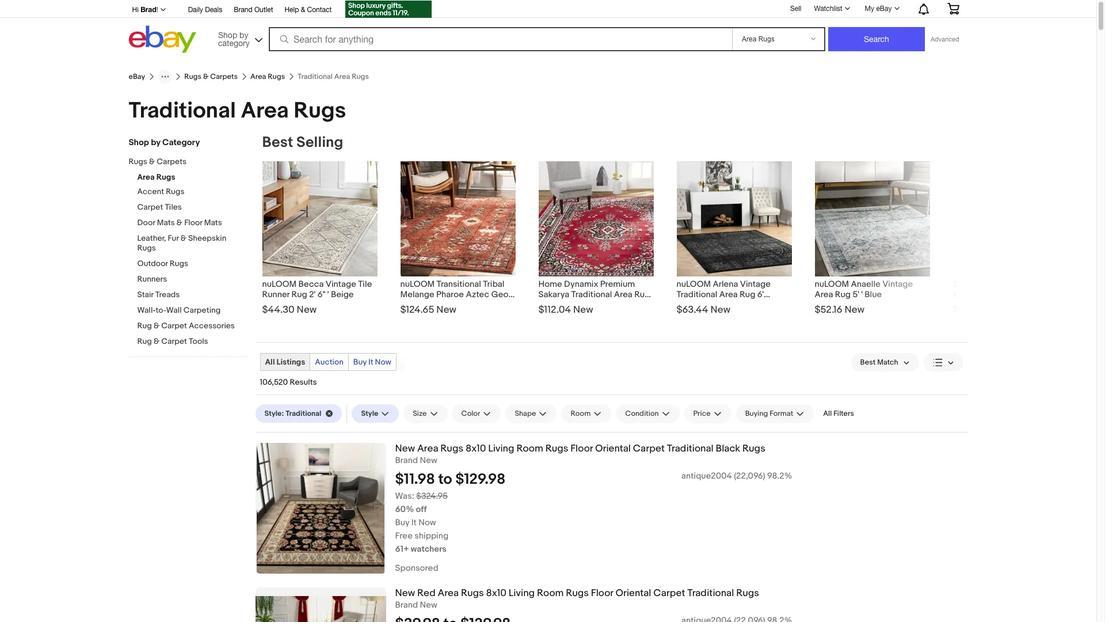 Task type: locate. For each thing, give the bounding box(es) containing it.
door
[[137, 218, 155, 228]]

area inside nuloom arlena vintage traditional area rug 6' square black
[[720, 289, 738, 300]]

accent rugs link
[[137, 187, 247, 198]]

0 vertical spatial room
[[571, 409, 591, 418]]

style:
[[265, 409, 284, 418]]

all up 106,520
[[265, 357, 275, 367]]

main content
[[255, 134, 1083, 622]]

0 horizontal spatial it
[[369, 357, 374, 367]]

$324.95
[[416, 491, 448, 502]]

1 horizontal spatial by
[[240, 30, 248, 39]]

2 vertical spatial brand
[[395, 599, 418, 610]]

area inside the 'new red area rugs 8x10 living room rugs floor oriental carpet traditional rugs brand new'
[[438, 587, 459, 599]]

nuloom inside nuloom anaelle vintage area rug 5' ' blue $52.16 new
[[815, 279, 850, 290]]

advanced
[[931, 36, 960, 43]]

nuloom anaelle vintage area rug 5' ' blue $52.16 new
[[815, 279, 914, 316]]

1 horizontal spatial buy
[[395, 517, 410, 528]]

3 nuloom from the left
[[677, 279, 711, 290]]

&
[[301, 6, 305, 14], [203, 72, 209, 81], [149, 157, 155, 166], [177, 218, 183, 228], [181, 233, 187, 243], [154, 321, 160, 331], [154, 336, 160, 346]]

1 nuloom from the left
[[262, 279, 297, 290]]

2 skid-resistant area rug kitchen carpet floor mat chocolate brown
[[954, 279, 1064, 310]]

buy right auction
[[354, 357, 367, 367]]

1 horizontal spatial 6'
[[758, 289, 764, 300]]

shop by category
[[129, 137, 200, 148]]

aztec
[[466, 289, 490, 300]]

$112.04
[[539, 304, 571, 316]]

' right 6"
[[328, 289, 329, 300]]

it right auction
[[369, 357, 374, 367]]

all left filters
[[824, 409, 833, 418]]

ebay
[[877, 5, 892, 13], [129, 72, 145, 81]]

daily deals link
[[188, 4, 222, 17]]

0 vertical spatial brand
[[234, 6, 253, 14]]

area up $11.98
[[418, 443, 439, 454]]

brand for new red area rugs 8x10 living room rugs floor oriental carpet traditional rugs
[[395, 599, 418, 610]]

brand inside the 'new red area rugs 8x10 living room rugs floor oriental carpet traditional rugs brand new'
[[395, 599, 418, 610]]

shop for shop by category
[[218, 30, 237, 39]]

x
[[479, 300, 483, 310]]

vintage right 'arlena'
[[741, 279, 771, 290]]

1 vertical spatial rugs & carpets link
[[129, 157, 238, 168]]

all for all listings
[[265, 357, 275, 367]]

2 nuloom from the left
[[401, 279, 435, 290]]

contact
[[307, 6, 332, 14]]

1 horizontal spatial all
[[824, 409, 833, 418]]

2 skid-resistant area rug kitchen carpet floor mat chocolate brown link
[[954, 276, 1069, 310]]

0 horizontal spatial 6'
[[460, 300, 467, 310]]

brad
[[141, 5, 156, 14]]

nuloom inside nuloom becca vintage tile runner rug 2' 6" ' beige $44.30 new
[[262, 279, 297, 290]]

0 horizontal spatial by
[[151, 137, 160, 148]]

floor inside rugs & carpets area rugs accent rugs carpet tiles door mats & floor mats leather, fur & sheepskin rugs outdoor rugs runners stair treads wall-to-wall carpeting rug & carpet accessories rug & carpet tools
[[184, 218, 203, 228]]

oriental inside the 'new red area rugs 8x10 living room rugs floor oriental carpet traditional rugs brand new'
[[616, 587, 652, 599]]

all inside button
[[824, 409, 833, 418]]

0 vertical spatial by
[[240, 30, 248, 39]]

1 vertical spatial now
[[419, 517, 436, 528]]

nuloom inside nuloom arlena vintage traditional area rug 6' square black
[[677, 279, 711, 290]]

0 horizontal spatial vintage
[[326, 279, 356, 290]]

0 horizontal spatial all
[[265, 357, 275, 367]]

buy up free
[[395, 517, 410, 528]]

mats
[[157, 218, 175, 228], [204, 218, 222, 228]]

0 vertical spatial ebay
[[877, 5, 892, 13]]

best left match
[[861, 358, 876, 367]]

area down sponsored
[[438, 587, 459, 599]]

blue
[[865, 289, 883, 300]]

room inside the 'new red area rugs 8x10 living room rugs floor oriental carpet traditional rugs brand new'
[[537, 587, 564, 599]]

0 vertical spatial best
[[262, 134, 293, 151]]

1 horizontal spatial '
[[862, 289, 863, 300]]

vintage inside nuloom becca vintage tile runner rug 2' 6" ' beige $44.30 new
[[326, 279, 356, 290]]

1 vertical spatial it
[[412, 517, 417, 528]]

1 ' from the left
[[328, 289, 329, 300]]

mat
[[1036, 289, 1051, 300]]

best for best selling
[[262, 134, 293, 151]]

red down sponsored
[[418, 587, 436, 599]]

new area rugs 8x10 living room rugs floor oriental carpet traditional black rugs image
[[255, 443, 386, 574]]

transitional
[[437, 279, 481, 290]]

1 vertical spatial room
[[517, 443, 544, 454]]

brand outlet
[[234, 6, 273, 14]]

floor
[[184, 218, 203, 228], [1015, 289, 1035, 300], [571, 443, 593, 454], [591, 587, 614, 599]]

rug inside nuloom anaelle vintage area rug 5' ' blue $52.16 new
[[836, 289, 851, 300]]

by left category
[[151, 137, 160, 148]]

0 vertical spatial shop
[[218, 30, 237, 39]]

1 vertical spatial buy
[[395, 517, 410, 528]]

by down 'brand outlet' link
[[240, 30, 248, 39]]

style: traditional link
[[255, 404, 342, 423]]

tiles
[[165, 202, 182, 212]]

area up accent
[[137, 172, 155, 182]]

area up brown
[[1028, 279, 1046, 290]]

1 vertical spatial brand
[[395, 455, 418, 466]]

style: traditional
[[265, 409, 322, 418]]

runner
[[262, 289, 290, 300]]

rug & carpet tools link
[[137, 336, 247, 347]]

nuloom for '
[[262, 279, 297, 290]]

1 vintage from the left
[[326, 279, 356, 290]]

2 vintage from the left
[[741, 279, 771, 290]]

geo
[[492, 289, 509, 300]]

ebay inside account navigation
[[877, 5, 892, 13]]

area right 'dynamix' on the top of page
[[614, 289, 633, 300]]

0 vertical spatial black
[[707, 300, 728, 310]]

' right 5'
[[862, 289, 863, 300]]

nuloom arlena vintage traditional area rug 6' square black image
[[677, 161, 792, 276]]

1 vertical spatial living
[[509, 587, 535, 599]]

1 horizontal spatial it
[[412, 517, 417, 528]]

carpets for rugs & carpets area rugs accent rugs carpet tiles door mats & floor mats leather, fur & sheepskin rugs outdoor rugs runners stair treads wall-to-wall carpeting rug & carpet accessories rug & carpet tools
[[157, 157, 187, 166]]

brand down sponsored
[[395, 599, 418, 610]]

'
[[328, 289, 329, 300], [862, 289, 863, 300]]

vintage right blue
[[883, 279, 914, 290]]

2 vertical spatial oriental
[[616, 587, 652, 599]]

1 horizontal spatial best
[[861, 358, 876, 367]]

brand left outlet
[[234, 6, 253, 14]]

0 horizontal spatial shop
[[129, 137, 149, 148]]

6'
[[758, 289, 764, 300], [460, 300, 467, 310]]

0 horizontal spatial red
[[418, 587, 436, 599]]

6' inside nuloom transitional tribal melange pharoe aztec geo border orange 6' 7" x 9'
[[460, 300, 467, 310]]

view: list view image
[[933, 356, 955, 368]]

now up shipping
[[419, 517, 436, 528]]

1 horizontal spatial carpets
[[210, 72, 238, 81]]

1 vertical spatial 8x10
[[486, 587, 507, 599]]

0 vertical spatial all
[[265, 357, 275, 367]]

oriental
[[539, 300, 570, 310], [595, 443, 631, 454], [616, 587, 652, 599]]

area inside 2 skid-resistant area rug kitchen carpet floor mat chocolate brown
[[1028, 279, 1046, 290]]

brand inside new area rugs 8x10 living room rugs floor oriental carpet traditional black rugs brand new
[[395, 455, 418, 466]]

beige
[[331, 289, 354, 300]]

fur
[[168, 233, 179, 243]]

brand inside account navigation
[[234, 6, 253, 14]]

4 nuloom from the left
[[815, 279, 850, 290]]

help & contact
[[285, 6, 332, 14]]

style
[[361, 409, 379, 418]]

6' left 7"
[[460, 300, 467, 310]]

nuloom up the border
[[401, 279, 435, 290]]

vintage right 6"
[[326, 279, 356, 290]]

' inside nuloom anaelle vintage area rug 5' ' blue $52.16 new
[[862, 289, 863, 300]]

0 horizontal spatial mats
[[157, 218, 175, 228]]

room inside 'dropdown button'
[[571, 409, 591, 418]]

98.2%
[[768, 470, 793, 481]]

by for category
[[151, 137, 160, 148]]

best selling
[[262, 134, 343, 151]]

traditional inside home dynamix premium sakarya traditional area rug oriental red 92x125
[[572, 289, 613, 300]]

nuloom becca vintage tile runner rug 2' 6" ' beige link
[[262, 276, 378, 300]]

best for best match
[[861, 358, 876, 367]]

1 vertical spatial all
[[824, 409, 833, 418]]

0 vertical spatial buy
[[354, 357, 367, 367]]

1 vertical spatial shop
[[129, 137, 149, 148]]

auction link
[[311, 354, 348, 370]]

off
[[416, 504, 427, 515]]

shop left category
[[129, 137, 149, 148]]

brand for new area rugs 8x10 living room rugs floor oriental carpet traditional black rugs
[[395, 455, 418, 466]]

rug inside home dynamix premium sakarya traditional area rug oriental red 92x125
[[635, 289, 650, 300]]

best left selling
[[262, 134, 293, 151]]

carpets down category
[[210, 72, 238, 81]]

brand up $11.98
[[395, 455, 418, 466]]

black inside nuloom arlena vintage traditional area rug 6' square black
[[707, 300, 728, 310]]

nuloom for orange
[[401, 279, 435, 290]]

0 vertical spatial 8x10
[[466, 443, 486, 454]]

vintage inside nuloom arlena vintage traditional area rug 6' square black
[[741, 279, 771, 290]]

shape button
[[506, 404, 557, 423]]

new area rugs 8x10 living room rugs floor oriental carpet traditional black rugs link
[[395, 443, 968, 455]]

' inside nuloom becca vintage tile runner rug 2' 6" ' beige $44.30 new
[[328, 289, 329, 300]]

hi brad !
[[132, 5, 158, 14]]

1 vertical spatial ebay
[[129, 72, 145, 81]]

shop inside the shop by category
[[218, 30, 237, 39]]

0 horizontal spatial buy
[[354, 357, 367, 367]]

new red area rugs 8x10 living room rugs floor oriental carpet traditional rugs link
[[395, 587, 968, 599]]

by inside the shop by category
[[240, 30, 248, 39]]

0 vertical spatial carpets
[[210, 72, 238, 81]]

2 vertical spatial room
[[537, 587, 564, 599]]

1 vertical spatial best
[[861, 358, 876, 367]]

area up traditional area rugs
[[251, 72, 266, 81]]

0 horizontal spatial '
[[328, 289, 329, 300]]

all
[[265, 357, 275, 367], [824, 409, 833, 418]]

red inside home dynamix premium sakarya traditional area rug oriental red 92x125
[[572, 300, 588, 310]]

black down 'arlena'
[[707, 300, 728, 310]]

all listings link
[[261, 354, 310, 370]]

it
[[369, 357, 374, 367], [412, 517, 417, 528]]

1 horizontal spatial now
[[419, 517, 436, 528]]

area up $63.44 new at the right of the page
[[720, 289, 738, 300]]

traditional
[[129, 97, 236, 124], [572, 289, 613, 300], [677, 289, 718, 300], [286, 409, 322, 418], [667, 443, 714, 454], [688, 587, 735, 599]]

carpet tiles link
[[137, 202, 247, 213]]

5'
[[853, 289, 860, 300]]

red down 'dynamix' on the top of page
[[572, 300, 588, 310]]

black up antique2004 (22,096) 98.2%
[[716, 443, 741, 454]]

1 horizontal spatial ebay
[[877, 5, 892, 13]]

nuloom for black
[[677, 279, 711, 290]]

2 ' from the left
[[862, 289, 863, 300]]

$129.98
[[456, 470, 506, 488]]

0 vertical spatial red
[[572, 300, 588, 310]]

now up style dropdown button
[[375, 357, 392, 367]]

nuloom up $52.16
[[815, 279, 850, 290]]

0 horizontal spatial best
[[262, 134, 293, 151]]

border
[[401, 300, 427, 310]]

1 horizontal spatial shop
[[218, 30, 237, 39]]

leather, fur & sheepskin rugs link
[[137, 233, 247, 254]]

it down off
[[412, 517, 417, 528]]

vintage
[[326, 279, 356, 290], [741, 279, 771, 290], [883, 279, 914, 290]]

1 horizontal spatial vintage
[[741, 279, 771, 290]]

rugs
[[184, 72, 202, 81], [268, 72, 285, 81], [294, 97, 346, 124], [129, 157, 147, 166], [156, 172, 175, 182], [166, 187, 185, 196], [137, 243, 156, 253], [170, 259, 188, 268], [441, 443, 464, 454], [546, 443, 569, 454], [743, 443, 766, 454], [461, 587, 484, 599], [566, 587, 589, 599], [737, 587, 760, 599]]

1 horizontal spatial red
[[572, 300, 588, 310]]

3 vintage from the left
[[883, 279, 914, 290]]

now inside $11.98 to $129.98 was: $324.95 60% off buy it now free shipping 61+ watchers
[[419, 517, 436, 528]]

best inside dropdown button
[[861, 358, 876, 367]]

0 vertical spatial living
[[489, 443, 515, 454]]

shop down deals
[[218, 30, 237, 39]]

room inside new area rugs 8x10 living room rugs floor oriental carpet traditional black rugs brand new
[[517, 443, 544, 454]]

carpets inside rugs & carpets area rugs accent rugs carpet tiles door mats & floor mats leather, fur & sheepskin rugs outdoor rugs runners stair treads wall-to-wall carpeting rug & carpet accessories rug & carpet tools
[[157, 157, 187, 166]]

listings
[[277, 357, 305, 367]]

0 horizontal spatial carpets
[[157, 157, 187, 166]]

1 vertical spatial by
[[151, 137, 160, 148]]

tile
[[358, 279, 372, 290]]

condition button
[[616, 404, 680, 423]]

runners
[[137, 274, 167, 284]]

0 horizontal spatial now
[[375, 357, 392, 367]]

mats up fur
[[157, 218, 175, 228]]

nuloom inside nuloom transitional tribal melange pharoe aztec geo border orange 6' 7" x 9'
[[401, 279, 435, 290]]

None submit
[[829, 27, 926, 51]]

carpets down "shop by category"
[[157, 157, 187, 166]]

1 vertical spatial oriental
[[595, 443, 631, 454]]

rug & carpet accessories link
[[137, 321, 247, 332]]

vintage inside nuloom anaelle vintage area rug 5' ' blue $52.16 new
[[883, 279, 914, 290]]

carpet inside new area rugs 8x10 living room rugs floor oriental carpet traditional black rugs brand new
[[633, 443, 665, 454]]

main content containing best selling
[[255, 134, 1083, 622]]

oriental inside home dynamix premium sakarya traditional area rug oriental red 92x125
[[539, 300, 570, 310]]

area inside nuloom anaelle vintage area rug 5' ' blue $52.16 new
[[815, 289, 834, 300]]

help
[[285, 6, 299, 14]]

1 vertical spatial red
[[418, 587, 436, 599]]

living
[[489, 443, 515, 454], [509, 587, 535, 599]]

0 vertical spatial it
[[369, 357, 374, 367]]

1 vertical spatial carpets
[[157, 157, 187, 166]]

60%
[[395, 504, 414, 515]]

mats up the sheepskin at top left
[[204, 218, 222, 228]]

shop by category banner
[[126, 0, 968, 56]]

2 horizontal spatial vintage
[[883, 279, 914, 290]]

outlet
[[255, 6, 273, 14]]

1 vertical spatial black
[[716, 443, 741, 454]]

price button
[[685, 404, 732, 423]]

wall
[[166, 305, 182, 315]]

area up $52.16
[[815, 289, 834, 300]]

runners link
[[137, 274, 247, 285]]

floor inside the 'new red area rugs 8x10 living room rugs floor oriental carpet traditional rugs brand new'
[[591, 587, 614, 599]]

nuloom up square
[[677, 279, 711, 290]]

nuloom transitional tribal melange pharoe aztec geo border orange 6' 7" x 9'
[[401, 279, 509, 310]]

nuloom up $44.30
[[262, 279, 297, 290]]

$112.04 new
[[539, 304, 594, 316]]

all filters button
[[819, 404, 859, 423]]

1 horizontal spatial mats
[[204, 218, 222, 228]]

rug inside 2 skid-resistant area rug kitchen carpet floor mat chocolate brown
[[1048, 279, 1064, 290]]

area inside rugs & carpets area rugs accent rugs carpet tiles door mats & floor mats leather, fur & sheepskin rugs outdoor rugs runners stair treads wall-to-wall carpeting rug & carpet accessories rug & carpet tools
[[137, 172, 155, 182]]

6' right 'arlena'
[[758, 289, 764, 300]]

0 vertical spatial oriental
[[539, 300, 570, 310]]

carpet inside the 'new red area rugs 8x10 living room rugs floor oriental carpet traditional rugs brand new'
[[654, 587, 686, 599]]

$63.44 new
[[677, 304, 731, 316]]

8x10
[[466, 443, 486, 454], [486, 587, 507, 599]]



Task type: describe. For each thing, give the bounding box(es) containing it.
hi
[[132, 6, 139, 14]]

outdoor rugs link
[[137, 259, 247, 270]]

rug inside nuloom becca vintage tile runner rug 2' 6" ' beige $44.30 new
[[292, 289, 307, 300]]

nuloom for $52.16
[[815, 279, 850, 290]]

chocolate
[[954, 300, 1006, 310]]

traditional inside new area rugs 8x10 living room rugs floor oriental carpet traditional black rugs brand new
[[667, 443, 714, 454]]

arlena
[[713, 279, 739, 290]]

area rugs
[[251, 72, 285, 81]]

!
[[156, 6, 158, 14]]

best match button
[[852, 353, 920, 372]]

home dynamix premium sakarya traditional area rug oriental red 92x125 image
[[539, 161, 654, 276]]

$11.98
[[395, 470, 435, 488]]

watchlist link
[[808, 2, 856, 16]]

nuloom arlena vintage traditional area rug 6' square black
[[677, 279, 771, 310]]

new red area rugs 8x10 living room rugs floor oriental carpet traditional rugs brand new
[[395, 587, 760, 610]]

buying format button
[[736, 404, 815, 423]]

& inside account navigation
[[301, 6, 305, 14]]

filters
[[834, 409, 855, 418]]

area inside home dynamix premium sakarya traditional area rug oriental red 92x125
[[614, 289, 633, 300]]

vintage for black
[[741, 279, 771, 290]]

$52.16
[[815, 304, 843, 316]]

skid-
[[960, 279, 983, 290]]

nuloom arlena vintage traditional area rug 6' square black link
[[677, 276, 792, 310]]

becca
[[299, 279, 324, 290]]

floor inside new area rugs 8x10 living room rugs floor oriental carpet traditional black rugs brand new
[[571, 443, 593, 454]]

living inside the 'new red area rugs 8x10 living room rugs floor oriental carpet traditional rugs brand new'
[[509, 587, 535, 599]]

black inside new area rugs 8x10 living room rugs floor oriental carpet traditional black rugs brand new
[[716, 443, 741, 454]]

$63.44
[[677, 304, 709, 316]]

vintage for '
[[326, 279, 356, 290]]

color button
[[452, 404, 501, 423]]

free
[[395, 530, 413, 541]]

0 horizontal spatial ebay
[[129, 72, 145, 81]]

kitchen
[[954, 289, 983, 300]]

living inside new area rugs 8x10 living room rugs floor oriental carpet traditional black rugs brand new
[[489, 443, 515, 454]]

home dynamix premium sakarya traditional area rug oriental red 92x125 link
[[539, 276, 654, 310]]

buy inside $11.98 to $129.98 was: $324.95 60% off buy it now free shipping 61+ watchers
[[395, 517, 410, 528]]

wall-
[[137, 305, 156, 315]]

floor inside 2 skid-resistant area rug kitchen carpet floor mat chocolate brown
[[1015, 289, 1035, 300]]

account navigation
[[126, 0, 968, 20]]

nuloom anaelle vintage area rug 5' ' blue image
[[815, 161, 930, 276]]

size
[[413, 409, 427, 418]]

accent
[[137, 187, 164, 196]]

it inside $11.98 to $129.98 was: $324.95 60% off buy it now free shipping 61+ watchers
[[412, 517, 417, 528]]

0 vertical spatial now
[[375, 357, 392, 367]]

carpets for rugs & carpets
[[210, 72, 238, 81]]

106,520
[[260, 377, 288, 387]]

sell link
[[786, 4, 807, 12]]

watchlist
[[815, 5, 843, 13]]

antique2004 (22,096) 98.2%
[[682, 470, 793, 481]]

buying format
[[746, 409, 794, 418]]

door mats & floor mats link
[[137, 218, 247, 229]]

by for category
[[240, 30, 248, 39]]

all filters
[[824, 409, 855, 418]]

home dynamix premium sakarya traditional area rug oriental red 92x125
[[539, 279, 650, 310]]

new inside nuloom anaelle vintage area rug 5' ' blue $52.16 new
[[845, 304, 865, 316]]

buying
[[746, 409, 769, 418]]

nuloom anaelle vintage area rug 5' ' blue link
[[815, 276, 930, 300]]

to-
[[156, 305, 166, 315]]

area inside new area rugs 8x10 living room rugs floor oriental carpet traditional black rugs brand new
[[418, 443, 439, 454]]

selling
[[297, 134, 343, 151]]

brown
[[1008, 300, 1039, 310]]

all for all filters
[[824, 409, 833, 418]]

oriental inside new area rugs 8x10 living room rugs floor oriental carpet traditional black rugs brand new
[[595, 443, 631, 454]]

your shopping cart image
[[947, 3, 960, 14]]

sheepskin
[[188, 233, 227, 243]]

none submit inside shop by category banner
[[829, 27, 926, 51]]

$11.98 to $129.98 was: $324.95 60% off buy it now free shipping 61+ watchers
[[395, 470, 506, 555]]

price
[[694, 409, 711, 418]]

anaelle
[[852, 279, 881, 290]]

room button
[[562, 404, 612, 423]]

rugs & carpets
[[184, 72, 238, 81]]

leather,
[[137, 233, 166, 243]]

get the coupon image
[[346, 1, 432, 18]]

square
[[677, 300, 705, 310]]

traditional inside the 'new red area rugs 8x10 living room rugs floor oriental carpet traditional rugs brand new'
[[688, 587, 735, 599]]

melange
[[401, 289, 435, 300]]

2 mats from the left
[[204, 218, 222, 228]]

auction
[[315, 357, 344, 367]]

92x125
[[590, 300, 617, 310]]

to
[[439, 470, 452, 488]]

8x10 inside the 'new red area rugs 8x10 living room rugs floor oriental carpet traditional rugs brand new'
[[486, 587, 507, 599]]

brand outlet link
[[234, 4, 273, 17]]

vintage for $52.16
[[883, 279, 914, 290]]

carpet inside 2 skid-resistant area rug kitchen carpet floor mat chocolate brown
[[985, 289, 1013, 300]]

tools
[[189, 336, 208, 346]]

ebay link
[[129, 72, 145, 81]]

tribal
[[483, 279, 505, 290]]

red inside the 'new red area rugs 8x10 living room rugs floor oriental carpet traditional rugs brand new'
[[418, 587, 436, 599]]

area down area rugs
[[241, 97, 289, 124]]

nuloom transitional tribal melange pharoe aztec geo border orange 6' 7" x 9' image
[[401, 161, 516, 276]]

8x10 inside new area rugs 8x10 living room rugs floor oriental carpet traditional black rugs brand new
[[466, 443, 486, 454]]

shop for shop by category
[[129, 137, 149, 148]]

$124.65
[[401, 304, 435, 316]]

sponsored
[[395, 563, 439, 574]]

Search for anything text field
[[271, 28, 730, 50]]

rug inside nuloom arlena vintage traditional area rug 6' square black
[[740, 289, 756, 300]]

9'
[[485, 300, 492, 310]]

stair
[[137, 290, 154, 300]]

category
[[162, 137, 200, 148]]

nuloom becca vintage tile runner rug 2' 6" ' beige image
[[262, 161, 378, 276]]

nuloom becca vintage tile runner rug 2' 6" ' beige $44.30 new
[[262, 279, 372, 316]]

daily deals
[[188, 6, 222, 14]]

condition
[[626, 409, 659, 418]]

shop by category
[[218, 30, 250, 48]]

0 vertical spatial rugs & carpets link
[[184, 72, 238, 81]]

new area rugs 8x10 living room rugs floor oriental carpet traditional black rugs brand new
[[395, 443, 766, 466]]

1 mats from the left
[[157, 218, 175, 228]]

resistant
[[983, 279, 1026, 290]]

6' inside nuloom arlena vintage traditional area rug 6' square black
[[758, 289, 764, 300]]

traditional inside nuloom arlena vintage traditional area rug 6' square black
[[677, 289, 718, 300]]

shipping
[[415, 530, 449, 541]]

new inside nuloom becca vintage tile runner rug 2' 6" ' beige $44.30 new
[[297, 304, 317, 316]]

outdoor
[[137, 259, 168, 268]]

sell
[[791, 4, 802, 12]]

traditional area rugs
[[129, 97, 346, 124]]

area rugs link
[[251, 72, 285, 81]]

$124.65 new
[[401, 304, 457, 316]]

best match
[[861, 358, 899, 367]]

my ebay link
[[859, 2, 905, 16]]

match
[[878, 358, 899, 367]]

my
[[865, 5, 875, 13]]



Task type: vqa. For each thing, say whether or not it's contained in the screenshot.
Collectible Animation Figures & Statues
no



